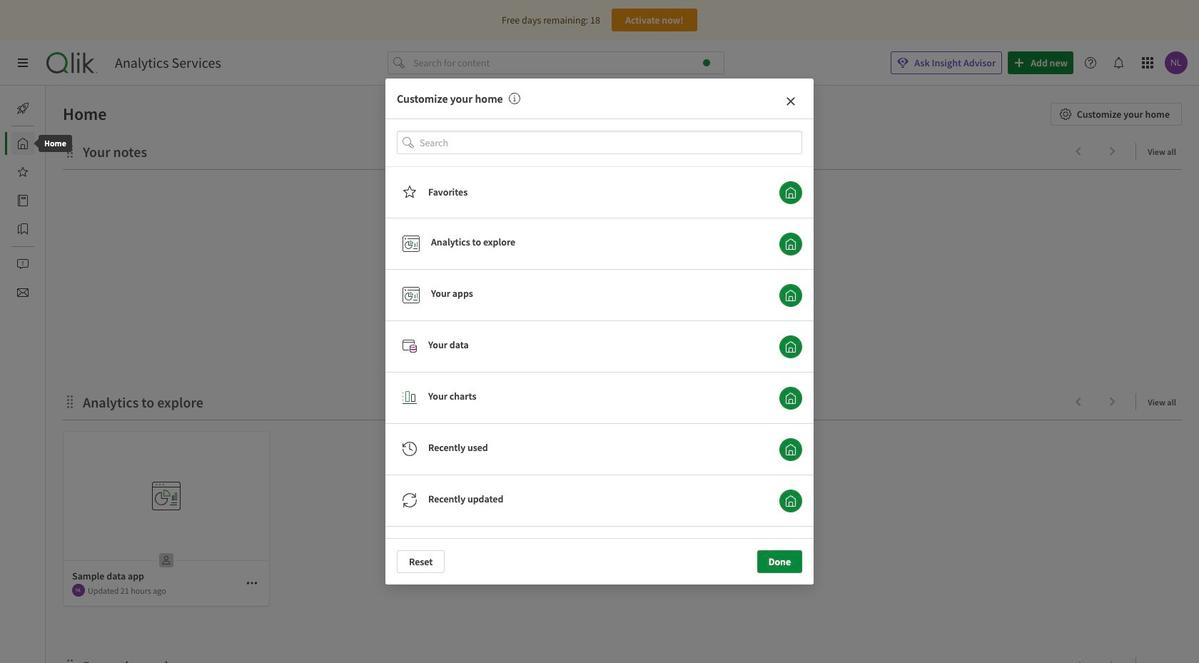 Task type: locate. For each thing, give the bounding box(es) containing it.
1 vertical spatial move collection image
[[63, 395, 77, 409]]

move collection image
[[63, 144, 77, 158], [63, 395, 77, 409]]

dialog
[[386, 79, 814, 663]]

close image
[[785, 96, 797, 107]]

home badge image
[[703, 59, 710, 66]]

move collection image
[[63, 659, 77, 663]]

tooltip
[[29, 135, 82, 152]]

main content
[[40, 86, 1200, 663]]

0 vertical spatial move collection image
[[63, 144, 77, 158]]

None button
[[780, 181, 803, 204], [780, 233, 803, 255], [780, 284, 803, 307], [780, 335, 803, 358], [780, 387, 803, 410], [780, 438, 803, 461], [780, 490, 803, 512], [780, 181, 803, 204], [780, 233, 803, 255], [780, 284, 803, 307], [780, 335, 803, 358], [780, 387, 803, 410], [780, 438, 803, 461], [780, 490, 803, 512]]

catalog image
[[17, 195, 29, 206]]

alerts image
[[17, 258, 29, 270]]



Task type: vqa. For each thing, say whether or not it's contained in the screenshot.
'Record and discuss insights with others using notes' tooltip
no



Task type: describe. For each thing, give the bounding box(es) containing it.
getting started image
[[17, 103, 29, 114]]

Search text field
[[420, 131, 803, 154]]

favorites image
[[17, 166, 29, 178]]

1 move collection image from the top
[[63, 144, 77, 158]]

noah lott element
[[72, 584, 85, 597]]

collections image
[[17, 224, 29, 235]]

2 move collection image from the top
[[63, 395, 77, 409]]

subscriptions image
[[17, 287, 29, 298]]

open sidebar menu image
[[17, 57, 29, 69]]

analytics services element
[[115, 54, 221, 71]]

navigation pane element
[[0, 91, 46, 310]]

noah lott image
[[72, 584, 85, 597]]



